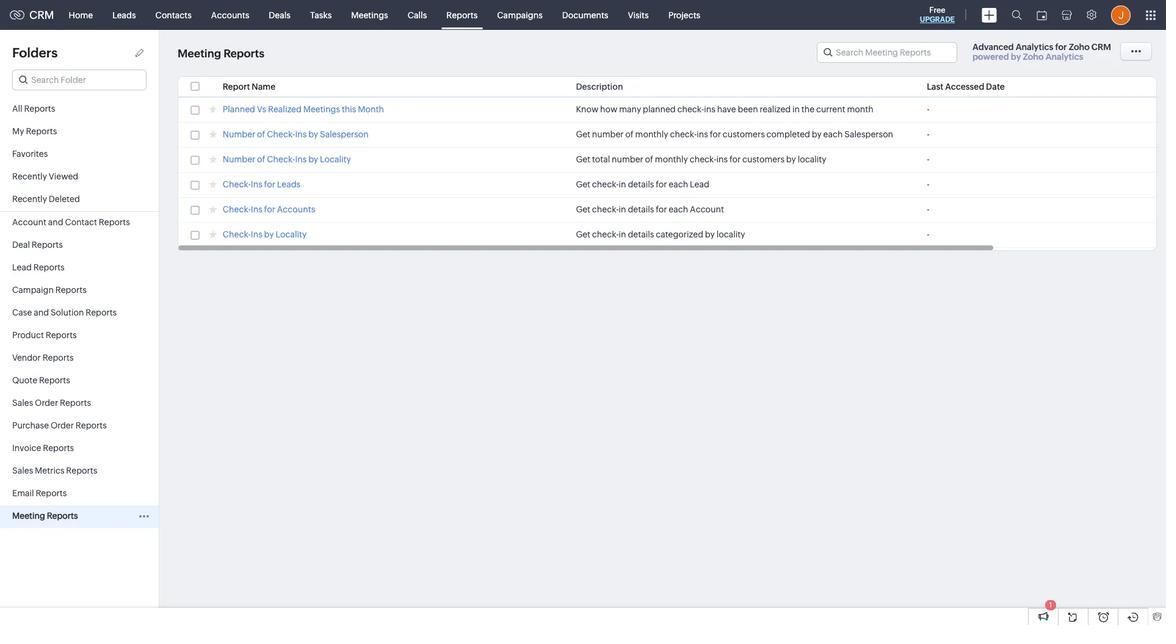 Task type: locate. For each thing, give the bounding box(es) containing it.
account up deal
[[12, 217, 46, 227]]

1 vertical spatial and
[[34, 308, 49, 318]]

1 horizontal spatial meeting reports
[[178, 47, 265, 60]]

1 vertical spatial meeting
[[12, 511, 45, 521]]

each down "get total number of monthly check-ins for customers by locality"
[[669, 180, 688, 189]]

meeting reports up report
[[178, 47, 265, 60]]

0 vertical spatial order
[[35, 398, 58, 408]]

number
[[223, 129, 255, 139], [223, 155, 255, 164]]

leads down number of check-ins by locality link
[[277, 180, 301, 189]]

1 horizontal spatial meeting
[[178, 47, 221, 60]]

visits
[[628, 10, 649, 20]]

1 vertical spatial lead
[[12, 263, 32, 272]]

contact
[[65, 217, 97, 227]]

monthly up get check-in details for each lead
[[655, 155, 688, 164]]

0 vertical spatial crm
[[29, 9, 54, 21]]

reports right the "calls" "link"
[[447, 10, 478, 20]]

purchase order reports
[[12, 421, 107, 431]]

deals link
[[259, 0, 300, 30]]

of down many
[[626, 129, 634, 139]]

of down vs
[[257, 129, 265, 139]]

1 horizontal spatial accounts
[[277, 205, 315, 214]]

check- for accounts
[[223, 205, 251, 214]]

check-
[[678, 104, 704, 114], [670, 129, 697, 139], [690, 155, 717, 164], [592, 180, 619, 189], [592, 205, 619, 214], [592, 230, 619, 239]]

meetings
[[351, 10, 388, 20], [303, 104, 340, 114]]

ins up "get total number of monthly check-ins for customers by locality"
[[697, 129, 708, 139]]

Search Folder text field
[[13, 70, 146, 90]]

number for number of check-ins by salesperson
[[223, 129, 255, 139]]

meetings left this
[[303, 104, 340, 114]]

by down the planned vs realized meetings this month link
[[309, 129, 318, 139]]

reports up solution
[[55, 285, 87, 295]]

1 sales from the top
[[12, 398, 33, 408]]

1 horizontal spatial lead
[[690, 180, 710, 189]]

0 horizontal spatial account
[[12, 217, 46, 227]]

reports down case and solution reports
[[46, 330, 77, 340]]

0 vertical spatial number
[[223, 129, 255, 139]]

sales order reports
[[12, 398, 91, 408]]

2 recently from the top
[[12, 194, 47, 204]]

by down completed
[[787, 155, 796, 164]]

1 vertical spatial monthly
[[655, 155, 688, 164]]

order down 'quote reports'
[[35, 398, 58, 408]]

recently down recently viewed
[[12, 194, 47, 204]]

sales metrics reports
[[12, 466, 97, 476]]

number down the how
[[592, 129, 624, 139]]

number up check-ins for leads
[[223, 155, 255, 164]]

0 vertical spatial lead
[[690, 180, 710, 189]]

order for sales
[[35, 398, 58, 408]]

1 vertical spatial ins
[[697, 129, 708, 139]]

1 vertical spatial order
[[51, 421, 74, 431]]

of
[[257, 129, 265, 139], [626, 129, 634, 139], [257, 155, 265, 164], [645, 155, 653, 164]]

meeting down email
[[12, 511, 45, 521]]

sales up email
[[12, 466, 33, 476]]

1 horizontal spatial locality
[[320, 155, 351, 164]]

lead
[[690, 180, 710, 189], [12, 263, 32, 272]]

accounts inside check-ins for accounts link
[[277, 205, 315, 214]]

accounts up check-ins by locality
[[277, 205, 315, 214]]

number of check-ins by locality link
[[223, 155, 351, 166]]

get for get check-in details for each account
[[576, 205, 591, 214]]

1 horizontal spatial salesperson
[[845, 129, 894, 139]]

0 vertical spatial locality
[[320, 155, 351, 164]]

sales inside sales metrics reports link
[[12, 466, 33, 476]]

order
[[35, 398, 58, 408], [51, 421, 74, 431]]

each for account
[[669, 205, 688, 214]]

number right total
[[612, 155, 644, 164]]

ins down get number of monthly check-ins for customers completed by each salesperson
[[717, 155, 728, 164]]

-
[[927, 104, 930, 114], [927, 129, 930, 139], [927, 155, 930, 164], [927, 180, 930, 189], [927, 205, 930, 214], [927, 230, 930, 239]]

product reports link
[[0, 325, 159, 347]]

favorites link
[[0, 144, 159, 166]]

salesperson down month at the top right of the page
[[845, 129, 894, 139]]

meeting reports down email reports
[[12, 511, 78, 521]]

0 vertical spatial accounts
[[211, 10, 249, 20]]

ins up the check-ins for accounts
[[251, 180, 262, 189]]

reports down "sales order reports" link
[[76, 421, 107, 431]]

1 details from the top
[[628, 180, 654, 189]]

2 sales from the top
[[12, 466, 33, 476]]

0 vertical spatial locality
[[798, 155, 827, 164]]

1 vertical spatial recently
[[12, 194, 47, 204]]

get for get check-in details categorized by locality
[[576, 230, 591, 239]]

check- right planned
[[678, 104, 704, 114]]

locality right categorized
[[717, 230, 745, 239]]

salesperson down this
[[320, 129, 369, 139]]

crm inside advanced analytics for zoho crm powered by zoho analytics
[[1092, 42, 1111, 52]]

ins for leads
[[251, 180, 262, 189]]

1 vertical spatial accounts
[[277, 205, 315, 214]]

customers down completed
[[743, 155, 785, 164]]

get for get number of monthly check-ins for customers completed by each salesperson
[[576, 129, 591, 139]]

sales metrics reports link
[[0, 460, 159, 483]]

recently for recently viewed
[[12, 172, 47, 181]]

locality down number of check-ins by salesperson link
[[320, 155, 351, 164]]

email reports
[[12, 489, 67, 498]]

free upgrade
[[920, 5, 955, 24]]

number inside number of check-ins by locality link
[[223, 155, 255, 164]]

0 vertical spatial details
[[628, 180, 654, 189]]

get for get total number of monthly check-ins for customers by locality
[[576, 155, 591, 164]]

number down planned
[[223, 129, 255, 139]]

4 - from the top
[[927, 180, 930, 189]]

5 get from the top
[[576, 230, 591, 239]]

crm link
[[10, 9, 54, 21]]

visits link
[[618, 0, 659, 30]]

zoho
[[1069, 42, 1090, 52], [1023, 52, 1044, 62]]

order for purchase
[[51, 421, 74, 431]]

last accessed date
[[927, 82, 1005, 92]]

0 horizontal spatial salesperson
[[320, 129, 369, 139]]

and for case
[[34, 308, 49, 318]]

details down get check-in details for each lead
[[628, 205, 654, 214]]

1 vertical spatial locality
[[717, 230, 745, 239]]

number
[[592, 129, 624, 139], [612, 155, 644, 164]]

details
[[628, 180, 654, 189], [628, 205, 654, 214], [628, 230, 654, 239]]

ins
[[295, 129, 307, 139], [295, 155, 307, 164], [251, 180, 262, 189], [251, 205, 262, 214], [251, 230, 262, 239]]

0 horizontal spatial meetings
[[303, 104, 340, 114]]

by inside advanced analytics for zoho crm powered by zoho analytics
[[1011, 52, 1021, 62]]

get
[[576, 129, 591, 139], [576, 155, 591, 164], [576, 180, 591, 189], [576, 205, 591, 214], [576, 230, 591, 239]]

documents link
[[553, 0, 618, 30]]

folders
[[12, 45, 58, 60]]

details for account
[[628, 205, 654, 214]]

case and solution reports
[[12, 308, 117, 318]]

1 vertical spatial meeting reports
[[12, 511, 78, 521]]

in down get check-in details for each account
[[619, 230, 626, 239]]

and right "case"
[[34, 308, 49, 318]]

vendor reports
[[12, 353, 74, 363]]

in for get check-in details for each account
[[619, 205, 626, 214]]

upgrade
[[920, 15, 955, 24]]

reports right contact
[[99, 217, 130, 227]]

5 - from the top
[[927, 205, 930, 214]]

crm up the folders
[[29, 9, 54, 21]]

1 horizontal spatial zoho
[[1069, 42, 1090, 52]]

by inside check-ins by locality link
[[264, 230, 274, 239]]

details for locality
[[628, 230, 654, 239]]

0 horizontal spatial locality
[[276, 230, 307, 239]]

meeting down contacts link on the left top
[[178, 47, 221, 60]]

ins left have
[[704, 104, 716, 114]]

for inside check-ins for accounts link
[[264, 205, 275, 214]]

and for account
[[48, 217, 63, 227]]

reports up sales order reports
[[39, 376, 70, 385]]

get total number of monthly check-ins for customers by locality
[[576, 155, 827, 164]]

reports down email reports link
[[47, 511, 78, 521]]

0 vertical spatial recently
[[12, 172, 47, 181]]

0 vertical spatial leads
[[112, 10, 136, 20]]

ins down number of check-ins by salesperson link
[[295, 155, 307, 164]]

campaign
[[12, 285, 54, 295]]

ins for have
[[704, 104, 716, 114]]

contacts
[[155, 10, 192, 20]]

1 vertical spatial crm
[[1092, 42, 1111, 52]]

3 - from the top
[[927, 155, 930, 164]]

and
[[48, 217, 63, 227], [34, 308, 49, 318]]

and down deleted
[[48, 217, 63, 227]]

recently viewed link
[[0, 166, 159, 189]]

ins for locality
[[251, 230, 262, 239]]

by down number of check-ins by salesperson link
[[309, 155, 318, 164]]

1 horizontal spatial locality
[[798, 155, 827, 164]]

details down get check-in details for each account
[[628, 230, 654, 239]]

meeting reports
[[178, 47, 265, 60], [12, 511, 78, 521]]

1 - from the top
[[927, 104, 930, 114]]

- for get check-in details categorized by locality
[[927, 230, 930, 239]]

sales for sales order reports
[[12, 398, 33, 408]]

leads
[[112, 10, 136, 20], [277, 180, 301, 189]]

in down get check-in details for each lead
[[619, 205, 626, 214]]

details up get check-in details for each account
[[628, 180, 654, 189]]

date
[[986, 82, 1005, 92]]

analytics
[[1016, 42, 1054, 52], [1046, 52, 1084, 62]]

meetings left calls
[[351, 10, 388, 20]]

6 - from the top
[[927, 230, 930, 239]]

number inside number of check-ins by salesperson link
[[223, 129, 255, 139]]

for inside advanced analytics for zoho crm powered by zoho analytics
[[1056, 42, 1067, 52]]

reports down metrics
[[36, 489, 67, 498]]

locality down completed
[[798, 155, 827, 164]]

monthly down planned
[[635, 129, 668, 139]]

1 vertical spatial sales
[[12, 466, 33, 476]]

1 vertical spatial locality
[[276, 230, 307, 239]]

by right powered
[[1011, 52, 1021, 62]]

sales inside "sales order reports" link
[[12, 398, 33, 408]]

0 vertical spatial meeting reports
[[178, 47, 265, 60]]

each down current
[[824, 129, 843, 139]]

reports down invoice reports link
[[66, 466, 97, 476]]

1 vertical spatial details
[[628, 205, 654, 214]]

reports down the quote reports link
[[60, 398, 91, 408]]

by down the
[[812, 129, 822, 139]]

order down sales order reports
[[51, 421, 74, 431]]

reports right my
[[26, 126, 57, 136]]

know
[[576, 104, 599, 114]]

salesperson
[[320, 129, 369, 139], [845, 129, 894, 139]]

crm down profile element at right top
[[1092, 42, 1111, 52]]

each up categorized
[[669, 205, 688, 214]]

sales down the 'quote'
[[12, 398, 33, 408]]

viewed
[[49, 172, 78, 181]]

1 vertical spatial account
[[12, 217, 46, 227]]

0 vertical spatial sales
[[12, 398, 33, 408]]

by right categorized
[[705, 230, 715, 239]]

leads right home link
[[112, 10, 136, 20]]

lead down "get total number of monthly check-ins for customers by locality"
[[690, 180, 710, 189]]

0 horizontal spatial meeting reports
[[12, 511, 78, 521]]

quote
[[12, 376, 37, 385]]

check- down "check-ins for leads" link
[[223, 205, 251, 214]]

account up categorized
[[690, 205, 724, 214]]

customers down been
[[723, 129, 765, 139]]

month
[[358, 104, 384, 114]]

2 details from the top
[[628, 205, 654, 214]]

1 get from the top
[[576, 129, 591, 139]]

calendar image
[[1037, 10, 1047, 20]]

check-
[[267, 129, 295, 139], [267, 155, 295, 164], [223, 180, 251, 189], [223, 205, 251, 214], [223, 230, 251, 239]]

4 get from the top
[[576, 205, 591, 214]]

2 - from the top
[[927, 129, 930, 139]]

get check-in details categorized by locality
[[576, 230, 745, 239]]

check- down check-ins for accounts link
[[223, 230, 251, 239]]

details for lead
[[628, 180, 654, 189]]

favorites
[[12, 149, 48, 159]]

salesperson inside number of check-ins by salesperson link
[[320, 129, 369, 139]]

accounts left deals link
[[211, 10, 249, 20]]

0 vertical spatial meeting
[[178, 47, 221, 60]]

deal reports
[[12, 240, 63, 250]]

1 horizontal spatial leads
[[277, 180, 301, 189]]

know how many planned check-ins have been realized in the current month
[[576, 104, 874, 114]]

1 vertical spatial leads
[[277, 180, 301, 189]]

1 number from the top
[[223, 129, 255, 139]]

lead down deal
[[12, 263, 32, 272]]

product
[[12, 330, 44, 340]]

report name
[[223, 82, 276, 92]]

2 get from the top
[[576, 155, 591, 164]]

ins down "check-ins for leads" link
[[251, 205, 262, 214]]

2 vertical spatial each
[[669, 205, 688, 214]]

1 vertical spatial each
[[669, 180, 688, 189]]

by inside number of check-ins by salesperson link
[[309, 129, 318, 139]]

1 salesperson from the left
[[320, 129, 369, 139]]

by down check-ins for accounts link
[[264, 230, 274, 239]]

3 details from the top
[[628, 230, 654, 239]]

report
[[223, 82, 250, 92]]

1 horizontal spatial account
[[690, 205, 724, 214]]

home link
[[59, 0, 103, 30]]

2 vertical spatial details
[[628, 230, 654, 239]]

0 horizontal spatial accounts
[[211, 10, 249, 20]]

1 horizontal spatial meetings
[[351, 10, 388, 20]]

3 get from the top
[[576, 180, 591, 189]]

accounts
[[211, 10, 249, 20], [277, 205, 315, 214]]

recently down favorites
[[12, 172, 47, 181]]

1
[[1050, 602, 1052, 609]]

in up get check-in details for each account
[[619, 180, 626, 189]]

case and solution reports link
[[0, 302, 159, 325]]

calls
[[408, 10, 427, 20]]

0 horizontal spatial zoho
[[1023, 52, 1044, 62]]

leads link
[[103, 0, 146, 30]]

check- up the check-ins for accounts
[[223, 180, 251, 189]]

2 number from the top
[[223, 155, 255, 164]]

0 vertical spatial ins
[[704, 104, 716, 114]]

1 vertical spatial number
[[223, 155, 255, 164]]

1 recently from the top
[[12, 172, 47, 181]]

0 vertical spatial and
[[48, 217, 63, 227]]

by
[[1011, 52, 1021, 62], [309, 129, 318, 139], [812, 129, 822, 139], [309, 155, 318, 164], [787, 155, 796, 164], [264, 230, 274, 239], [705, 230, 715, 239]]

accounts link
[[201, 0, 259, 30]]

get for get check-in details for each lead
[[576, 180, 591, 189]]

1 horizontal spatial crm
[[1092, 42, 1111, 52]]

1 vertical spatial number
[[612, 155, 644, 164]]

recently for recently deleted
[[12, 194, 47, 204]]

locality down check-ins for accounts link
[[276, 230, 307, 239]]

check- down realized
[[267, 129, 295, 139]]

ins down check-ins for accounts link
[[251, 230, 262, 239]]



Task type: describe. For each thing, give the bounding box(es) containing it.
total
[[592, 155, 610, 164]]

projects link
[[659, 0, 710, 30]]

tasks link
[[300, 0, 342, 30]]

powered
[[973, 52, 1009, 62]]

reports link
[[437, 0, 488, 30]]

email
[[12, 489, 34, 498]]

meetings link
[[342, 0, 398, 30]]

reports down campaign reports link
[[86, 308, 117, 318]]

product reports
[[12, 330, 77, 340]]

check-ins for leads
[[223, 180, 301, 189]]

advanced
[[973, 42, 1014, 52]]

campaign reports link
[[0, 280, 159, 302]]

check- down number of check-ins by salesperson link
[[267, 155, 295, 164]]

sales order reports link
[[0, 393, 159, 415]]

1 vertical spatial meetings
[[303, 104, 340, 114]]

- for get number of monthly check-ins for customers completed by each salesperson
[[927, 129, 930, 139]]

vendor reports link
[[0, 347, 159, 370]]

0 vertical spatial monthly
[[635, 129, 668, 139]]

check- down get check-in details for each lead
[[592, 205, 619, 214]]

0 vertical spatial meetings
[[351, 10, 388, 20]]

home
[[69, 10, 93, 20]]

deal reports link
[[0, 235, 159, 257]]

Search Meeting Reports text field
[[818, 43, 957, 62]]

0 horizontal spatial leads
[[112, 10, 136, 20]]

purchase
[[12, 421, 49, 431]]

0 vertical spatial account
[[690, 205, 724, 214]]

deals
[[269, 10, 291, 20]]

create menu element
[[975, 0, 1005, 30]]

0 vertical spatial each
[[824, 129, 843, 139]]

vs
[[257, 104, 266, 114]]

1 vertical spatial customers
[[743, 155, 785, 164]]

name
[[252, 82, 276, 92]]

invoice reports link
[[0, 438, 159, 460]]

2 vertical spatial ins
[[717, 155, 728, 164]]

last
[[927, 82, 944, 92]]

0 vertical spatial customers
[[723, 129, 765, 139]]

each for lead
[[669, 180, 688, 189]]

lead reports
[[12, 263, 65, 272]]

check- up "get total number of monthly check-ins for customers by locality"
[[670, 129, 697, 139]]

planned
[[643, 104, 676, 114]]

current
[[816, 104, 846, 114]]

reports down purchase order reports
[[43, 443, 74, 453]]

reports down product reports
[[43, 353, 74, 363]]

this
[[342, 104, 356, 114]]

reports up campaign reports
[[33, 263, 65, 272]]

- for get total number of monthly check-ins for customers by locality
[[927, 155, 930, 164]]

description
[[576, 82, 623, 92]]

completed
[[767, 129, 810, 139]]

check-ins for accounts
[[223, 205, 315, 214]]

number of check-ins by salesperson link
[[223, 129, 369, 141]]

in left the
[[793, 104, 800, 114]]

check- down get check-in details for each account
[[592, 230, 619, 239]]

recently deleted
[[12, 194, 80, 204]]

ins down the planned vs realized meetings this month link
[[295, 129, 307, 139]]

by inside number of check-ins by locality link
[[309, 155, 318, 164]]

reports up report name
[[224, 47, 265, 60]]

invoice
[[12, 443, 41, 453]]

0 vertical spatial number
[[592, 129, 624, 139]]

all reports link
[[0, 98, 159, 121]]

deleted
[[49, 194, 80, 204]]

get check-in details for each lead
[[576, 180, 710, 189]]

free
[[930, 5, 946, 15]]

campaign reports
[[12, 285, 87, 295]]

campaigns
[[497, 10, 543, 20]]

of up check-ins for leads
[[257, 155, 265, 164]]

calls link
[[398, 0, 437, 30]]

planned vs realized meetings this month
[[223, 104, 384, 114]]

- for know how many planned check-ins have been realized in the current month
[[927, 104, 930, 114]]

tasks
[[310, 10, 332, 20]]

check-ins by locality link
[[223, 230, 307, 241]]

number for number of check-ins by locality
[[223, 155, 255, 164]]

in for get check-in details categorized by locality
[[619, 230, 626, 239]]

accounts inside the accounts link
[[211, 10, 249, 20]]

how
[[600, 104, 618, 114]]

0 horizontal spatial meeting
[[12, 511, 45, 521]]

reports right 'all'
[[24, 104, 55, 114]]

case
[[12, 308, 32, 318]]

check- down total
[[592, 180, 619, 189]]

profile element
[[1104, 0, 1138, 30]]

search image
[[1012, 10, 1022, 20]]

meeting reports link
[[0, 506, 159, 528]]

account and contact reports
[[12, 217, 130, 227]]

planned
[[223, 104, 255, 114]]

0 horizontal spatial crm
[[29, 9, 54, 21]]

number of check-ins by salesperson
[[223, 129, 369, 139]]

ins for for
[[697, 129, 708, 139]]

my
[[12, 126, 24, 136]]

the
[[802, 104, 815, 114]]

- for get check-in details for each account
[[927, 205, 930, 214]]

2 salesperson from the left
[[845, 129, 894, 139]]

sales for sales metrics reports
[[12, 466, 33, 476]]

been
[[738, 104, 758, 114]]

- for get check-in details for each lead
[[927, 180, 930, 189]]

accessed
[[945, 82, 985, 92]]

profile image
[[1111, 5, 1131, 25]]

number of check-ins by locality
[[223, 155, 351, 164]]

check- for leads
[[223, 180, 251, 189]]

have
[[717, 104, 736, 114]]

get check-in details for each account
[[576, 205, 724, 214]]

lead reports link
[[0, 257, 159, 280]]

vendor
[[12, 353, 41, 363]]

solution
[[51, 308, 84, 318]]

reports up lead reports
[[32, 240, 63, 250]]

get number of monthly check-ins for customers completed by each salesperson
[[576, 129, 894, 139]]

advanced analytics for zoho crm powered by zoho analytics
[[973, 42, 1111, 62]]

realized
[[760, 104, 791, 114]]

quote reports
[[12, 376, 70, 385]]

for inside "check-ins for leads" link
[[264, 180, 275, 189]]

recently deleted link
[[0, 189, 159, 211]]

search element
[[1005, 0, 1030, 30]]

my reports
[[12, 126, 57, 136]]

metrics
[[35, 466, 64, 476]]

campaigns link
[[488, 0, 553, 30]]

all
[[12, 104, 22, 114]]

recently viewed
[[12, 172, 78, 181]]

check-ins for leads link
[[223, 180, 301, 191]]

deal
[[12, 240, 30, 250]]

purchase order reports link
[[0, 415, 159, 438]]

ins for accounts
[[251, 205, 262, 214]]

check- down get number of monthly check-ins for customers completed by each salesperson
[[690, 155, 717, 164]]

my reports link
[[0, 121, 159, 144]]

0 horizontal spatial lead
[[12, 263, 32, 272]]

check- for locality
[[223, 230, 251, 239]]

0 horizontal spatial locality
[[717, 230, 745, 239]]

in for get check-in details for each lead
[[619, 180, 626, 189]]

month
[[847, 104, 874, 114]]

many
[[619, 104, 641, 114]]

account and contact reports link
[[0, 212, 159, 235]]

of up get check-in details for each lead
[[645, 155, 653, 164]]

quote reports link
[[0, 370, 159, 393]]

documents
[[562, 10, 609, 20]]

create menu image
[[982, 8, 997, 22]]



Task type: vqa. For each thing, say whether or not it's contained in the screenshot.
Contacts image
no



